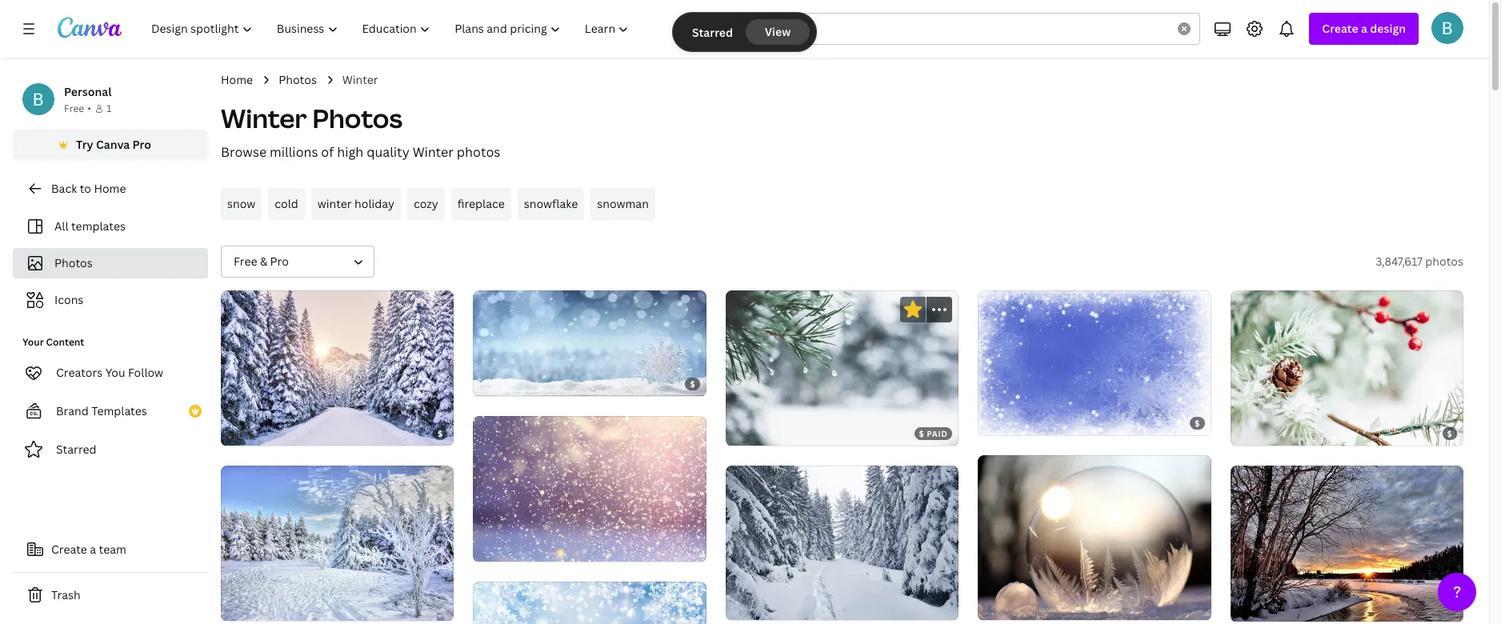 Task type: locate. For each thing, give the bounding box(es) containing it.
1 vertical spatial pro
[[270, 254, 289, 269]]

snowman link
[[591, 188, 655, 220]]

create inside button
[[51, 542, 87, 557]]

photos up fireplace
[[457, 143, 500, 161]]

pro for try canva pro
[[133, 137, 151, 152]]

winter background , snow, snowflakes image
[[978, 291, 1211, 435]]

0 vertical spatial free
[[64, 102, 84, 115]]

$
[[690, 379, 696, 390], [1195, 418, 1201, 429], [438, 429, 443, 440], [919, 429, 925, 440], [1448, 429, 1453, 440]]

pro for free & pro
[[270, 254, 289, 269]]

frozen bubble in the winter image
[[978, 455, 1211, 621]]

photos inside winter photos browse millions of high quality winter photos
[[457, 143, 500, 161]]

1 horizontal spatial free
[[234, 254, 257, 269]]

a inside dropdown button
[[1361, 21, 1368, 36]]

1 horizontal spatial create
[[1323, 21, 1359, 36]]

0 horizontal spatial free
[[64, 102, 84, 115]]

photos up icons
[[54, 255, 93, 271]]

2 horizontal spatial winter
[[413, 143, 454, 161]]

photos
[[279, 72, 317, 87], [312, 101, 403, 135], [54, 255, 93, 271]]

0 horizontal spatial home
[[94, 181, 126, 196]]

$ for winter background , snow, snowflakes image in the right of the page
[[1195, 418, 1201, 429]]

quality
[[367, 143, 410, 161]]

cold
[[275, 196, 298, 211]]

create inside dropdown button
[[1323, 21, 1359, 36]]

content
[[46, 335, 84, 349]]

cozy link
[[407, 188, 445, 220]]

1 vertical spatial photos
[[1426, 254, 1464, 269]]

winter wonderland image
[[726, 466, 959, 621]]

0 vertical spatial a
[[1361, 21, 1368, 36]]

home
[[221, 72, 253, 87], [94, 181, 126, 196]]

winter background with copy space image
[[473, 291, 707, 396]]

brad klo image
[[1432, 12, 1464, 44]]

design
[[1371, 21, 1406, 36]]

winter up browse
[[221, 101, 307, 135]]

0 horizontal spatial winter
[[221, 101, 307, 135]]

a left team
[[90, 542, 96, 557]]

snow link
[[221, 188, 262, 220]]

dawning winter landscape image
[[1231, 466, 1464, 622]]

snowflakes in winter image
[[473, 416, 707, 562]]

pro
[[133, 137, 151, 152], [270, 254, 289, 269]]

holiday
[[355, 196, 394, 211]]

create
[[1323, 21, 1359, 36], [51, 542, 87, 557]]

creators you follow link
[[13, 357, 208, 389]]

your
[[22, 335, 44, 349]]

status containing view
[[673, 13, 816, 51]]

winter
[[318, 196, 352, 211]]

Search search field
[[753, 14, 1169, 44]]

a left design
[[1361, 21, 1368, 36]]

home right to
[[94, 181, 126, 196]]

creators
[[56, 365, 103, 380]]

trash link
[[13, 579, 208, 612]]

pro inside dropdown button
[[270, 254, 289, 269]]

0 vertical spatial pro
[[133, 137, 151, 152]]

None search field
[[721, 13, 1201, 45]]

create a design
[[1323, 21, 1406, 36]]

starred down brand
[[56, 442, 97, 457]]

1 horizontal spatial home
[[221, 72, 253, 87]]

0 horizontal spatial a
[[90, 542, 96, 557]]

0 horizontal spatial create
[[51, 542, 87, 557]]

all templates
[[54, 219, 126, 234]]

photos right 3,847,617 on the top right
[[1426, 254, 1464, 269]]

photos inside winter photos browse millions of high quality winter photos
[[312, 101, 403, 135]]

home left the photos link
[[221, 72, 253, 87]]

winter
[[342, 72, 378, 87], [221, 101, 307, 135], [413, 143, 454, 161]]

winter up winter photos browse millions of high quality winter photos
[[342, 72, 378, 87]]

view button
[[746, 19, 810, 45]]

home link
[[221, 71, 253, 89]]

cold link
[[268, 188, 305, 220]]

1 vertical spatial home
[[94, 181, 126, 196]]

0 vertical spatial winter
[[342, 72, 378, 87]]

pro inside button
[[133, 137, 151, 152]]

1 vertical spatial create
[[51, 542, 87, 557]]

0 vertical spatial starred
[[692, 24, 733, 40]]

starred link
[[13, 434, 208, 466]]

brand templates link
[[13, 395, 208, 427]]

1 horizontal spatial winter
[[342, 72, 378, 87]]

0 horizontal spatial starred
[[56, 442, 97, 457]]

trash
[[51, 587, 81, 603]]

1 vertical spatial free
[[234, 254, 257, 269]]

high
[[337, 143, 364, 161]]

free for free & pro
[[234, 254, 257, 269]]

winter right quality
[[413, 143, 454, 161]]

back to home link
[[13, 173, 208, 205]]

free left •
[[64, 102, 84, 115]]

status
[[673, 13, 816, 51]]

0 vertical spatial photos
[[457, 143, 500, 161]]

1
[[106, 102, 111, 115]]

starred
[[692, 24, 733, 40], [56, 442, 97, 457]]

$ for winter holiday background image
[[1448, 429, 1453, 440]]

0 horizontal spatial pro
[[133, 137, 151, 152]]

0 horizontal spatial photos
[[457, 143, 500, 161]]

photos right home link
[[279, 72, 317, 87]]

1 horizontal spatial starred
[[692, 24, 733, 40]]

free inside dropdown button
[[234, 254, 257, 269]]

pro right & at the left top of the page
[[270, 254, 289, 269]]

1 vertical spatial photos
[[312, 101, 403, 135]]

free left & at the left top of the page
[[234, 254, 257, 269]]

fireplace link
[[451, 188, 511, 220]]

create left team
[[51, 542, 87, 557]]

try canva pro button
[[13, 130, 208, 160]]

1 vertical spatial a
[[90, 542, 96, 557]]

3,847,617 photos
[[1376, 254, 1464, 269]]

create left design
[[1323, 21, 1359, 36]]

1 horizontal spatial pro
[[270, 254, 289, 269]]

templates
[[91, 403, 147, 419]]

free
[[64, 102, 84, 115], [234, 254, 257, 269]]

1 vertical spatial winter
[[221, 101, 307, 135]]

view
[[765, 24, 791, 39]]

snowflake
[[524, 196, 578, 211]]

1 horizontal spatial a
[[1361, 21, 1368, 36]]

photos
[[457, 143, 500, 161], [1426, 254, 1464, 269]]

paid
[[927, 429, 948, 440]]

a
[[1361, 21, 1368, 36], [90, 542, 96, 557]]

canva
[[96, 137, 130, 152]]

top level navigation element
[[141, 13, 643, 45]]

0 vertical spatial create
[[1323, 21, 1359, 36]]

of
[[321, 143, 334, 161]]

create for create a design
[[1323, 21, 1359, 36]]

1 horizontal spatial photos
[[1426, 254, 1464, 269]]

pro right canva
[[133, 137, 151, 152]]

3,847,617
[[1376, 254, 1423, 269]]

a for design
[[1361, 21, 1368, 36]]

a inside button
[[90, 542, 96, 557]]

starred left "view"
[[692, 24, 733, 40]]

create for create a team
[[51, 542, 87, 557]]

photos up high
[[312, 101, 403, 135]]

try
[[76, 137, 93, 152]]



Task type: describe. For each thing, give the bounding box(es) containing it.
snowflake link
[[518, 188, 584, 220]]

all templates link
[[22, 211, 198, 242]]

winter holiday
[[318, 196, 394, 211]]

0 vertical spatial photos
[[279, 72, 317, 87]]

home inside 'link'
[[94, 181, 126, 196]]

to
[[80, 181, 91, 196]]

team
[[99, 542, 126, 557]]

2 vertical spatial winter
[[413, 143, 454, 161]]

winter background image
[[726, 291, 959, 446]]

create a design button
[[1310, 13, 1419, 45]]

$ paid
[[919, 429, 948, 440]]

starred inside status
[[692, 24, 733, 40]]

fireplace
[[458, 196, 505, 211]]

personal
[[64, 84, 112, 99]]

your content
[[22, 335, 84, 349]]

free & pro button
[[221, 246, 375, 278]]

create a team button
[[13, 534, 208, 566]]

you
[[105, 365, 125, 380]]

winter for winter photos browse millions of high quality winter photos
[[221, 101, 307, 135]]

browse
[[221, 143, 267, 161]]

templates
[[71, 219, 126, 234]]

follow
[[128, 365, 163, 380]]

winter for winter
[[342, 72, 378, 87]]

free •
[[64, 102, 91, 115]]

snowy winter forest image
[[221, 466, 454, 621]]

all
[[54, 219, 68, 234]]

icons link
[[22, 285, 198, 315]]

photos link
[[279, 71, 317, 89]]

back to home
[[51, 181, 126, 196]]

free for free •
[[64, 102, 84, 115]]

winter photos browse millions of high quality winter photos
[[221, 101, 500, 161]]

winter background image
[[473, 582, 707, 624]]

brand
[[56, 403, 89, 419]]

snowman
[[597, 196, 649, 211]]

brand templates
[[56, 403, 147, 419]]

winter holiday background image
[[1231, 291, 1464, 446]]

snow
[[227, 196, 256, 211]]

creators you follow
[[56, 365, 163, 380]]

create a team
[[51, 542, 126, 557]]

free & pro
[[234, 254, 289, 269]]

2 vertical spatial photos
[[54, 255, 93, 271]]

•
[[87, 102, 91, 115]]

winter holiday link
[[311, 188, 401, 220]]

try canva pro
[[76, 137, 151, 152]]

1 vertical spatial starred
[[56, 442, 97, 457]]

$ for winter wonderland image
[[438, 429, 443, 440]]

millions
[[270, 143, 318, 161]]

&
[[260, 254, 267, 269]]

back
[[51, 181, 77, 196]]

a for team
[[90, 542, 96, 557]]

0 vertical spatial home
[[221, 72, 253, 87]]

icons
[[54, 292, 83, 307]]

$ for winter background with copy space image
[[690, 379, 696, 390]]

winter wonderland image
[[221, 291, 454, 446]]

cozy
[[414, 196, 438, 211]]



Task type: vqa. For each thing, say whether or not it's contained in the screenshot.
THE ICONS link
yes



